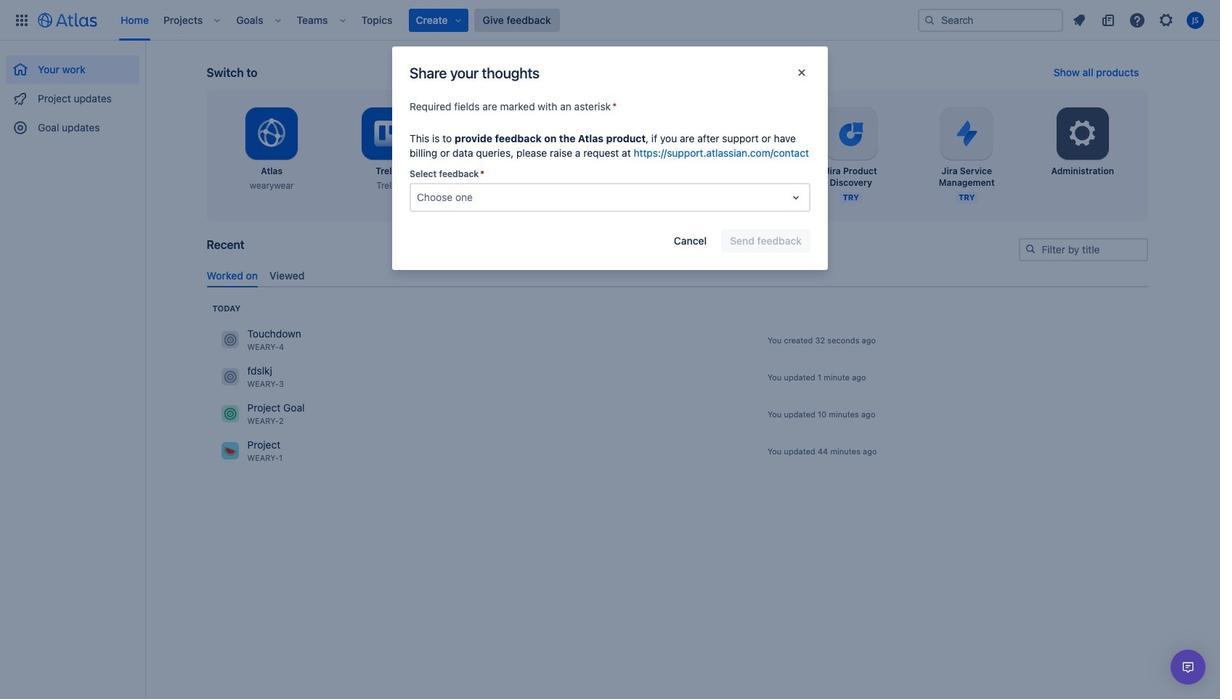 Task type: vqa. For each thing, say whether or not it's contained in the screenshot.
Close Modal icon
yes



Task type: describe. For each thing, give the bounding box(es) containing it.
1 townsquare image from the top
[[221, 368, 239, 386]]

search image
[[924, 14, 935, 26]]

Search field
[[918, 8, 1063, 32]]

top element
[[9, 0, 918, 40]]

3 townsquare image from the top
[[221, 443, 239, 460]]

close modal image
[[793, 64, 811, 81]]

townsquare image
[[221, 331, 239, 349]]



Task type: locate. For each thing, give the bounding box(es) containing it.
tab list
[[201, 263, 1154, 288]]

townsquare image
[[221, 368, 239, 386], [221, 406, 239, 423], [221, 443, 239, 460]]

2 vertical spatial townsquare image
[[221, 443, 239, 460]]

heading
[[212, 303, 241, 314]]

search image
[[1024, 243, 1036, 255]]

open intercom messenger image
[[1180, 659, 1197, 676]]

settings image
[[1065, 116, 1100, 151]]

Filter by title field
[[1020, 240, 1146, 260]]

1 vertical spatial townsquare image
[[221, 406, 239, 423]]

open image
[[787, 189, 805, 206]]

2 townsquare image from the top
[[221, 406, 239, 423]]

group
[[6, 41, 139, 147]]

banner
[[0, 0, 1220, 41]]

help image
[[1129, 11, 1146, 29]]

0 vertical spatial townsquare image
[[221, 368, 239, 386]]

None text field
[[417, 190, 420, 205]]



